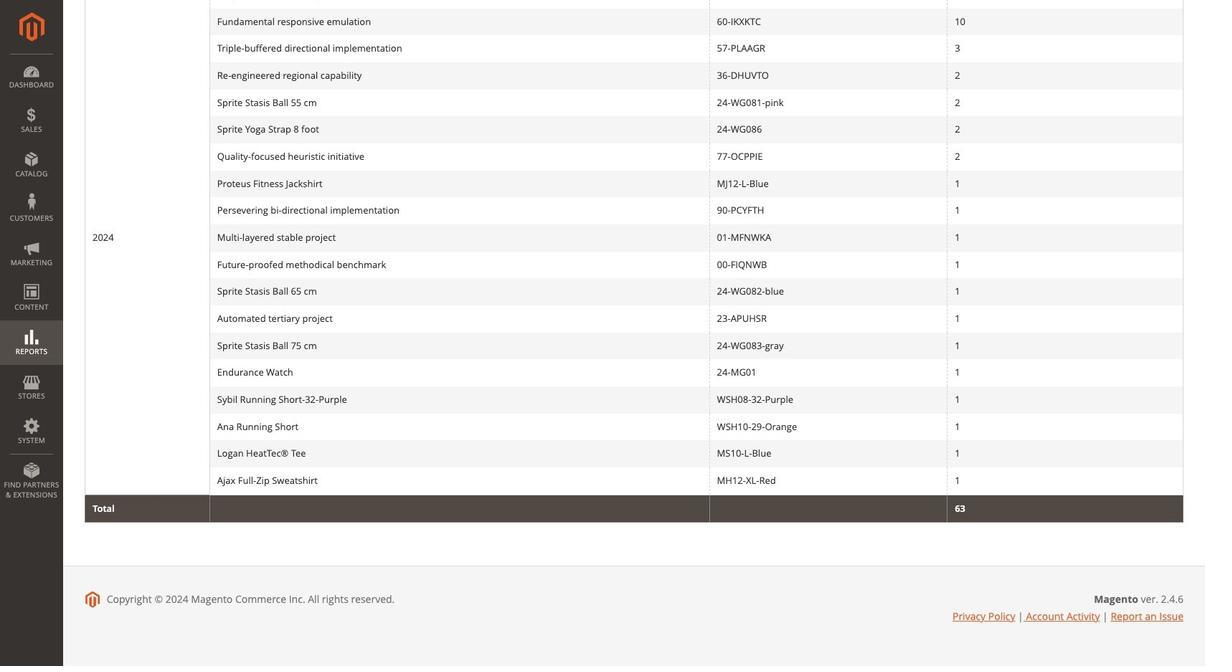 Task type: locate. For each thing, give the bounding box(es) containing it.
magento admin panel image
[[19, 12, 44, 42]]

menu bar
[[0, 54, 63, 507]]



Task type: vqa. For each thing, say whether or not it's contained in the screenshot.
text field
no



